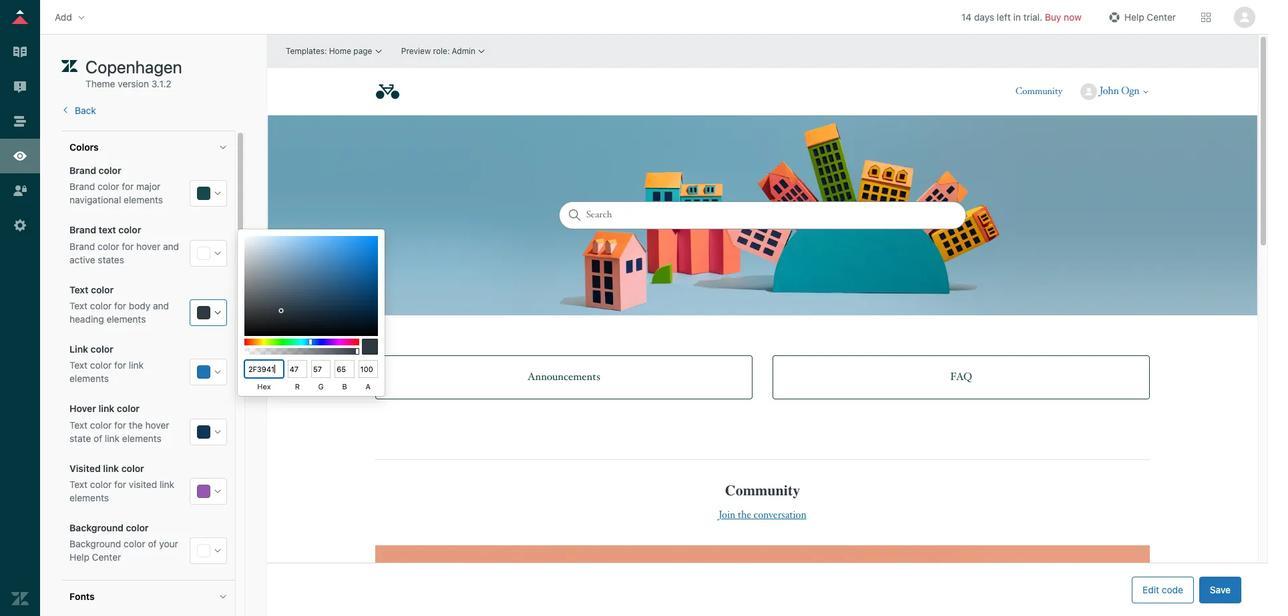 Task type: locate. For each thing, give the bounding box(es) containing it.
color
[[99, 165, 121, 176], [98, 181, 119, 193], [118, 225, 141, 236], [98, 241, 119, 252], [91, 284, 114, 296], [90, 300, 112, 312], [91, 344, 113, 355], [90, 360, 112, 371], [117, 404, 140, 415], [90, 420, 112, 431], [121, 463, 144, 475], [90, 479, 112, 491], [126, 523, 149, 534], [124, 539, 145, 550]]

0 vertical spatial help
[[1124, 11, 1144, 22]]

color up navigational
[[98, 181, 119, 193]]

text for text color for the hover state of link elements
[[69, 420, 88, 431]]

background color of your help center
[[69, 539, 178, 564]]

text inside text color for visited link elements
[[69, 479, 88, 491]]

b
[[342, 383, 347, 391]]

4 text from the top
[[69, 420, 88, 431]]

elements inside text color for visited link elements
[[69, 493, 109, 504]]

5 text from the top
[[69, 479, 88, 491]]

brand for brand text color
[[69, 225, 96, 236]]

buy
[[1045, 11, 1061, 22]]

color for background color
[[126, 523, 149, 534]]

edit code
[[1143, 585, 1183, 596]]

fonts
[[69, 592, 95, 603]]

color for text color for visited link elements
[[90, 479, 112, 491]]

elements inside text color for body and heading elements
[[106, 314, 146, 325]]

3 brand from the top
[[69, 225, 96, 236]]

of left your
[[148, 539, 157, 550]]

brand color
[[69, 165, 121, 176]]

visited
[[69, 463, 101, 475]]

0 vertical spatial background
[[69, 523, 123, 534]]

for inside text color for link elements
[[114, 360, 126, 371]]

hover down brand text color
[[136, 241, 160, 252]]

a
[[366, 383, 371, 391]]

color up background color of your help center
[[126, 523, 149, 534]]

for inside brand color for hover and active states
[[122, 241, 134, 252]]

and for text color for body and heading elements
[[153, 300, 169, 312]]

brand up navigational
[[69, 181, 95, 193]]

background
[[69, 523, 123, 534], [69, 539, 121, 550]]

for for major
[[122, 181, 134, 193]]

navigational
[[69, 195, 121, 206]]

brand inside brand color for hover and active states
[[69, 241, 95, 252]]

colors button
[[61, 132, 235, 164]]

g
[[318, 383, 324, 391]]

text inside text color for body and heading elements
[[69, 300, 88, 312]]

for left body
[[114, 300, 126, 312]]

text color for link elements
[[69, 360, 144, 385]]

color inside text color for body and heading elements
[[90, 300, 112, 312]]

color inside text color for visited link elements
[[90, 479, 112, 491]]

and for brand color for hover and active states
[[163, 241, 179, 252]]

color inside brand color for hover and active states
[[98, 241, 119, 252]]

4 brand from the top
[[69, 241, 95, 252]]

link up text color for visited link elements
[[103, 463, 119, 475]]

2 background from the top
[[69, 539, 121, 550]]

0 horizontal spatial center
[[92, 552, 121, 564]]

customize design image
[[11, 148, 29, 165]]

1 background from the top
[[69, 523, 123, 534]]

link color
[[69, 344, 113, 355]]

edit code button
[[1132, 577, 1194, 604]]

center left zendesk products 'icon'
[[1147, 11, 1176, 22]]

color inside brand color for major navigational elements
[[98, 181, 119, 193]]

center down background color
[[92, 552, 121, 564]]

help inside button
[[1124, 11, 1144, 22]]

color up visited
[[121, 463, 144, 475]]

brand for brand color for hover and active states
[[69, 241, 95, 252]]

color inside text color for link elements
[[90, 360, 112, 371]]

hover
[[136, 241, 160, 252], [145, 420, 169, 431]]

color down background color
[[124, 539, 145, 550]]

brand text color
[[69, 225, 141, 236]]

1 vertical spatial and
[[153, 300, 169, 312]]

back
[[75, 105, 96, 116]]

1 text from the top
[[69, 284, 88, 296]]

brand for brand color for major navigational elements
[[69, 181, 95, 193]]

1 horizontal spatial help
[[1124, 11, 1144, 22]]

theme type image
[[61, 56, 77, 77]]

for
[[122, 181, 134, 193], [122, 241, 134, 252], [114, 300, 126, 312], [114, 360, 126, 371], [114, 420, 126, 431], [114, 479, 126, 491]]

link inside text color for the hover state of link elements
[[105, 433, 120, 444]]

background inside background color of your help center
[[69, 539, 121, 550]]

link right visited
[[160, 479, 174, 491]]

1 vertical spatial of
[[148, 539, 157, 550]]

help center
[[1124, 11, 1176, 22]]

manage articles image
[[11, 43, 29, 61]]

elements
[[124, 195, 163, 206], [106, 314, 146, 325], [69, 373, 109, 385], [122, 433, 161, 444], [69, 493, 109, 504]]

elements down visited on the bottom left of the page
[[69, 493, 109, 504]]

color right text
[[118, 225, 141, 236]]

add
[[55, 11, 72, 22]]

1 vertical spatial hover
[[145, 420, 169, 431]]

brand down the colors
[[69, 165, 96, 176]]

2 text from the top
[[69, 300, 88, 312]]

color inside background color of your help center
[[124, 539, 145, 550]]

fonts button
[[61, 582, 235, 614]]

help center button
[[1102, 7, 1180, 27]]

visited link color
[[69, 463, 144, 475]]

link
[[129, 360, 144, 371], [99, 404, 114, 415], [105, 433, 120, 444], [103, 463, 119, 475], [160, 479, 174, 491]]

3 text from the top
[[69, 360, 88, 371]]

hover link color
[[69, 404, 140, 415]]

days
[[974, 11, 994, 22]]

and inside text color for body and heading elements
[[153, 300, 169, 312]]

color up the
[[117, 404, 140, 415]]

back link
[[61, 105, 96, 116]]

brand up active
[[69, 241, 95, 252]]

moderate content image
[[11, 78, 29, 95]]

0 horizontal spatial help
[[69, 552, 89, 564]]

0 horizontal spatial of
[[94, 433, 102, 444]]

for for hover
[[122, 241, 134, 252]]

0 vertical spatial center
[[1147, 11, 1176, 22]]

for inside text color for the hover state of link elements
[[114, 420, 126, 431]]

of right state
[[94, 433, 102, 444]]

elements down link color
[[69, 373, 109, 385]]

for inside text color for body and heading elements
[[114, 300, 126, 312]]

brand color for hover and active states
[[69, 241, 179, 266]]

1 horizontal spatial of
[[148, 539, 157, 550]]

3.1.2
[[151, 78, 171, 89]]

of
[[94, 433, 102, 444], [148, 539, 157, 550]]

major
[[136, 181, 160, 193]]

1 vertical spatial background
[[69, 539, 121, 550]]

brand left text
[[69, 225, 96, 236]]

elements down major
[[124, 195, 163, 206]]

link
[[69, 344, 88, 355]]

left
[[997, 11, 1011, 22]]

text color for body and heading elements
[[69, 300, 169, 325]]

color down hover link color on the left
[[90, 420, 112, 431]]

elements inside brand color for major navigational elements
[[124, 195, 163, 206]]

active
[[69, 254, 95, 266]]

color for background color of your help center
[[124, 539, 145, 550]]

text for text color for visited link elements
[[69, 479, 88, 491]]

zendesk products image
[[1201, 12, 1211, 22]]

your
[[159, 539, 178, 550]]

color down visited link color
[[90, 479, 112, 491]]

link right "hover"
[[99, 404, 114, 415]]

for up states
[[122, 241, 134, 252]]

for left the
[[114, 420, 126, 431]]

background up background color of your help center
[[69, 523, 123, 534]]

elements down body
[[106, 314, 146, 325]]

text inside text color for the hover state of link elements
[[69, 420, 88, 431]]

color up states
[[98, 241, 119, 252]]

and inside brand color for hover and active states
[[163, 241, 179, 252]]

state
[[69, 433, 91, 444]]

link up hover link color on the left
[[129, 360, 144, 371]]

text
[[99, 225, 116, 236]]

version
[[118, 78, 149, 89]]

for inside text color for visited link elements
[[114, 479, 126, 491]]

0 vertical spatial and
[[163, 241, 179, 252]]

brand inside brand color for major navigational elements
[[69, 181, 95, 193]]

0 vertical spatial of
[[94, 433, 102, 444]]

hover inside text color for the hover state of link elements
[[145, 420, 169, 431]]

help up fonts
[[69, 552, 89, 564]]

color for text color for the hover state of link elements
[[90, 420, 112, 431]]

link down hover link color on the left
[[105, 433, 120, 444]]

color down text color
[[90, 300, 112, 312]]

elements down the
[[122, 433, 161, 444]]

help right now
[[1124, 11, 1144, 22]]

text inside text color for link elements
[[69, 360, 88, 371]]

text color for the hover state of link elements
[[69, 420, 169, 444]]

user permissions image
[[11, 182, 29, 200]]

1 vertical spatial help
[[69, 552, 89, 564]]

background color
[[69, 523, 149, 534]]

for for the
[[114, 420, 126, 431]]

color down link color
[[90, 360, 112, 371]]

text
[[69, 284, 88, 296], [69, 300, 88, 312], [69, 360, 88, 371], [69, 420, 88, 431], [69, 479, 88, 491]]

hover
[[69, 404, 96, 415]]

1 vertical spatial center
[[92, 552, 121, 564]]

None button
[[1232, 6, 1257, 28]]

color up text color for body and heading elements
[[91, 284, 114, 296]]

hex
[[257, 383, 271, 391]]

for inside brand color for major navigational elements
[[122, 181, 134, 193]]

color up brand color for major navigational elements
[[99, 165, 121, 176]]

background down background color
[[69, 539, 121, 550]]

and
[[163, 241, 179, 252], [153, 300, 169, 312]]

for down visited link color
[[114, 479, 126, 491]]

hover right the
[[145, 420, 169, 431]]

1 brand from the top
[[69, 165, 96, 176]]

center inside button
[[1147, 11, 1176, 22]]

for for link
[[114, 360, 126, 371]]

2 brand from the top
[[69, 181, 95, 193]]

center
[[1147, 11, 1176, 22], [92, 552, 121, 564]]

help
[[1124, 11, 1144, 22], [69, 552, 89, 564]]

color right link
[[91, 344, 113, 355]]

for left major
[[122, 181, 134, 193]]

for up hover link color on the left
[[114, 360, 126, 371]]

brand
[[69, 165, 96, 176], [69, 181, 95, 193], [69, 225, 96, 236], [69, 241, 95, 252]]

color inside text color for the hover state of link elements
[[90, 420, 112, 431]]

1 horizontal spatial center
[[1147, 11, 1176, 22]]

r
[[295, 383, 300, 391]]

None field
[[244, 361, 284, 379], [288, 361, 307, 379], [311, 361, 331, 379], [335, 361, 354, 379], [358, 361, 378, 379], [244, 361, 284, 379], [288, 361, 307, 379], [311, 361, 331, 379], [335, 361, 354, 379], [358, 361, 378, 379]]

color for brand color
[[99, 165, 121, 176]]

0 vertical spatial hover
[[136, 241, 160, 252]]



Task type: vqa. For each thing, say whether or not it's contained in the screenshot.
AGENT STATUSES 'Link'
no



Task type: describe. For each thing, give the bounding box(es) containing it.
code
[[1162, 585, 1183, 596]]

link inside text color for link elements
[[129, 360, 144, 371]]

brand for brand color
[[69, 165, 96, 176]]

text for text color
[[69, 284, 88, 296]]

color for brand color for major navigational elements
[[98, 181, 119, 193]]

trial.
[[1023, 11, 1042, 22]]

background for background color
[[69, 523, 123, 534]]

now
[[1064, 11, 1082, 22]]

edit
[[1143, 585, 1159, 596]]

heading
[[69, 314, 104, 325]]

save
[[1210, 585, 1231, 596]]

elements inside text color for the hover state of link elements
[[122, 433, 161, 444]]

of inside text color for the hover state of link elements
[[94, 433, 102, 444]]

states
[[98, 254, 124, 266]]

text color
[[69, 284, 114, 296]]

background for background color of your help center
[[69, 539, 121, 550]]

color for brand color for hover and active states
[[98, 241, 119, 252]]

in
[[1013, 11, 1021, 22]]

color for text color
[[91, 284, 114, 296]]

help inside background color of your help center
[[69, 552, 89, 564]]

copenhagen theme version 3.1.2
[[85, 57, 182, 89]]

hover inside brand color for hover and active states
[[136, 241, 160, 252]]

color for text color for link elements
[[90, 360, 112, 371]]

14 days left in trial. buy now
[[961, 11, 1082, 22]]

for for body
[[114, 300, 126, 312]]

save button
[[1199, 577, 1241, 604]]

body
[[129, 300, 150, 312]]

14
[[961, 11, 972, 22]]

link inside text color for visited link elements
[[160, 479, 174, 491]]

color for link color
[[91, 344, 113, 355]]

the
[[129, 420, 143, 431]]

colors
[[69, 142, 99, 153]]

text color for visited link elements
[[69, 479, 174, 504]]

theme
[[85, 78, 115, 89]]

visited
[[129, 479, 157, 491]]

settings image
[[11, 217, 29, 234]]

arrange content image
[[11, 113, 29, 130]]

zendesk image
[[11, 591, 29, 608]]

text for text color for link elements
[[69, 360, 88, 371]]

for for visited
[[114, 479, 126, 491]]

color for text color for body and heading elements
[[90, 300, 112, 312]]

copenhagen
[[85, 57, 182, 77]]

brand color for major navigational elements
[[69, 181, 163, 206]]

text for text color for body and heading elements
[[69, 300, 88, 312]]

center inside background color of your help center
[[92, 552, 121, 564]]

elements inside text color for link elements
[[69, 373, 109, 385]]

Add button
[[51, 7, 91, 27]]

of inside background color of your help center
[[148, 539, 157, 550]]



